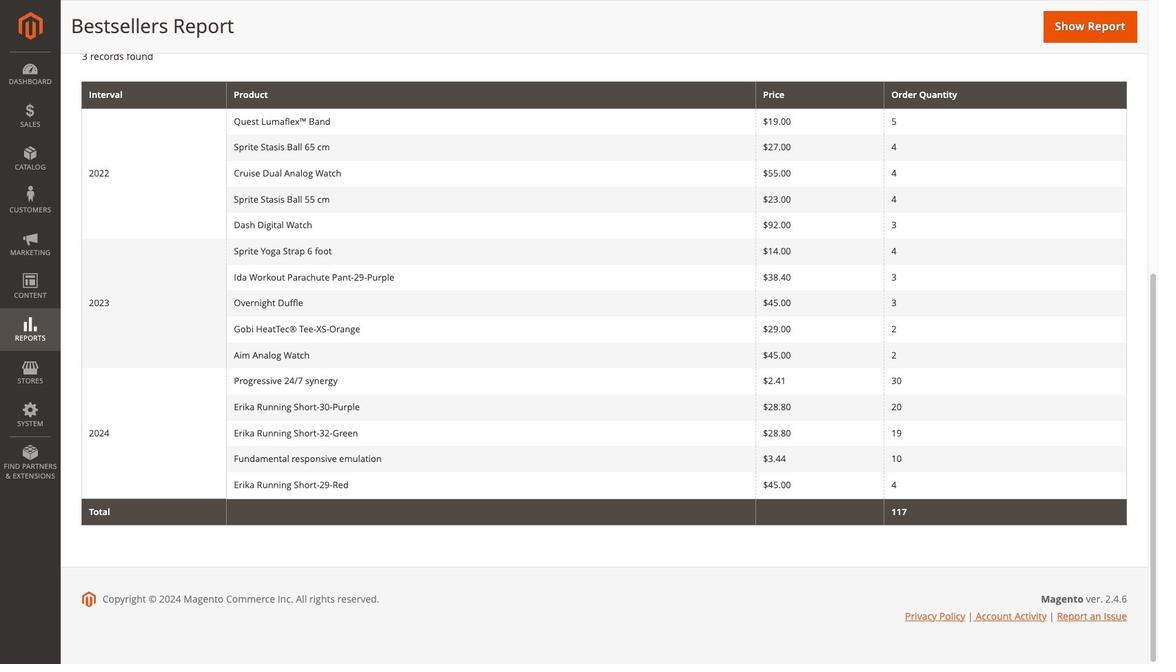Task type: locate. For each thing, give the bounding box(es) containing it.
magento admin panel image
[[18, 12, 42, 40]]

menu bar
[[0, 52, 61, 488]]



Task type: vqa. For each thing, say whether or not it's contained in the screenshot.
Magento Admin Panel icon
yes



